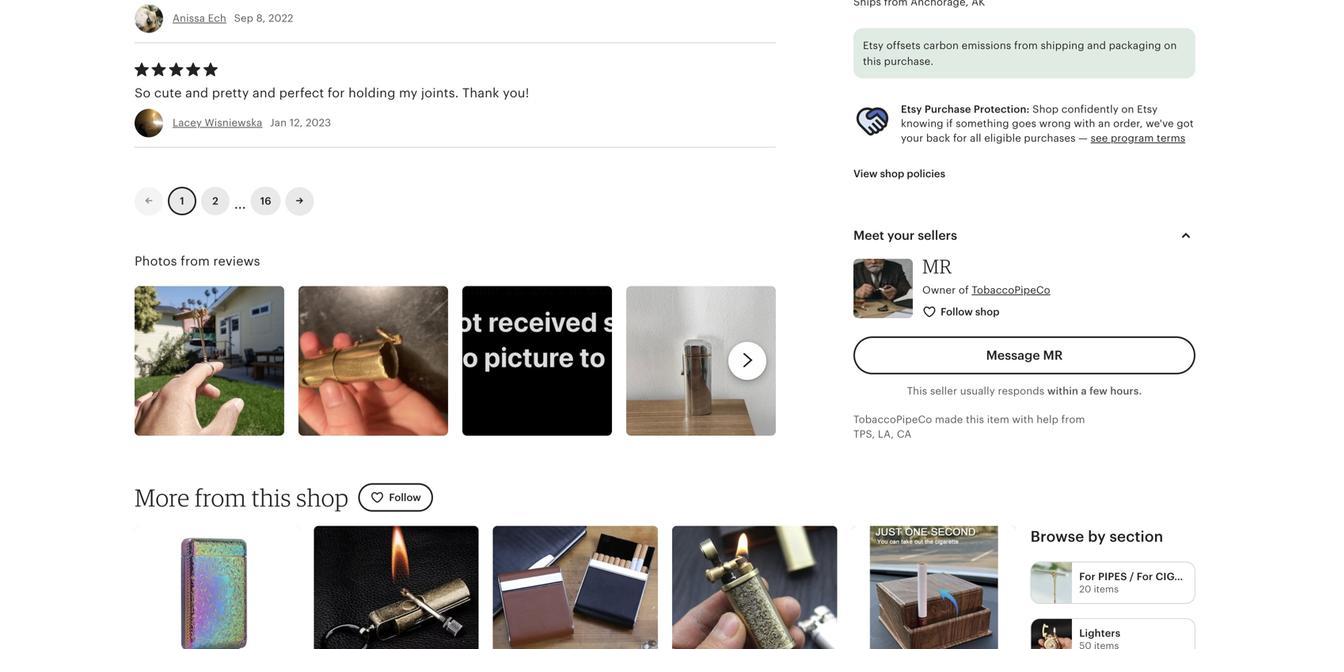 Task type: vqa. For each thing, say whether or not it's contained in the screenshot.
the leftmost any
no



Task type: describe. For each thing, give the bounding box(es) containing it.
la,
[[878, 428, 895, 440]]

shop for follow
[[976, 306, 1000, 318]]

something
[[956, 118, 1010, 130]]

we've
[[1146, 118, 1175, 130]]

shipping
[[1041, 40, 1085, 52]]

1 horizontal spatial and
[[253, 86, 276, 100]]

2022
[[269, 12, 294, 24]]

by
[[1089, 529, 1107, 546]]

cute
[[154, 86, 182, 100]]

perfect
[[279, 86, 324, 100]]

see
[[1091, 132, 1109, 144]]

1
[[180, 195, 184, 207]]

got
[[1178, 118, 1195, 130]]

terms
[[1157, 132, 1186, 144]]

anissa ech link
[[173, 12, 227, 24]]

this seller usually responds within a few hours.
[[908, 385, 1143, 397]]

few
[[1090, 385, 1108, 397]]

follow button
[[358, 484, 433, 512]]

shop for view
[[881, 168, 905, 180]]

20
[[1080, 584, 1092, 595]]

carbon
[[924, 40, 959, 52]]

so cute and pretty and perfect for holding my joints. thank you!
[[135, 86, 530, 100]]

purchase.
[[885, 55, 934, 67]]

tobaccopipeco inside mr owner of tobaccopipeco
[[972, 284, 1051, 296]]

protection:
[[974, 103, 1030, 115]]

on inside etsy offsets carbon emissions from shipping and packaging on this purchase.
[[1165, 40, 1178, 52]]

2
[[212, 195, 218, 207]]

a
[[1082, 385, 1088, 397]]

wrong
[[1040, 118, 1072, 130]]

this
[[908, 385, 928, 397]]

16
[[260, 195, 271, 207]]

message mr
[[987, 348, 1063, 363]]

photos
[[135, 254, 177, 268]]

see program terms
[[1091, 132, 1186, 144]]

of
[[959, 284, 970, 296]]

0 vertical spatial for
[[328, 86, 345, 100]]

my
[[399, 86, 418, 100]]

with inside tobaccopipeco made this item with help from tps, la, ca
[[1013, 414, 1034, 426]]

packaging
[[1110, 40, 1162, 52]]

confidently
[[1062, 103, 1119, 115]]

seller
[[931, 385, 958, 397]]

lighters
[[1080, 628, 1121, 640]]

sep
[[234, 12, 254, 24]]

owner
[[923, 284, 956, 296]]

back
[[927, 132, 951, 144]]

follow shop button
[[911, 298, 1014, 327]]

reviews
[[213, 254, 260, 268]]

cigar
[[1156, 571, 1189, 583]]

personalized lighter, shelby lighters flint kerosene, golden tang grass lighter, fathers day gift, birthday gift, halloween christmas gift image
[[673, 527, 838, 650]]

for inside shop confidently on etsy knowing if something goes wrong with an order, we've got your back for all eligible purchases —
[[954, 132, 968, 144]]

offsets
[[887, 40, 921, 52]]

follow shop
[[941, 306, 1000, 318]]

all
[[971, 132, 982, 144]]

tobaccopipeco link
[[972, 284, 1051, 296]]

shop
[[1033, 103, 1059, 115]]

view shop policies button
[[842, 160, 958, 188]]

pretty
[[212, 86, 249, 100]]

holding
[[349, 86, 396, 100]]

2 for from the left
[[1137, 571, 1154, 583]]

so
[[135, 86, 151, 100]]

jan
[[270, 117, 287, 129]]

ca
[[897, 428, 912, 440]]

see more listings in the lighters section image
[[1032, 619, 1073, 650]]

you!
[[503, 86, 530, 100]]

see program terms link
[[1091, 132, 1186, 144]]

meet
[[854, 229, 885, 243]]

0 horizontal spatial and
[[185, 86, 209, 100]]

an
[[1099, 118, 1111, 130]]

items
[[1094, 584, 1119, 595]]

shop confidently on etsy knowing if something goes wrong with an order, we've got your back for all eligible purchases —
[[902, 103, 1195, 144]]

and inside etsy offsets carbon emissions from shipping and packaging on this purchase.
[[1088, 40, 1107, 52]]

mr inside mr owner of tobaccopipeco
[[923, 255, 953, 278]]

mr image
[[854, 259, 913, 319]]

8,
[[256, 12, 266, 24]]

meet your sellers button
[[840, 217, 1210, 255]]



Task type: locate. For each thing, give the bounding box(es) containing it.
2 horizontal spatial etsy
[[1138, 103, 1158, 115]]

0 vertical spatial on
[[1165, 40, 1178, 52]]

from right more
[[195, 483, 246, 513]]

more from this shop
[[135, 483, 349, 513]]

this for tobaccopipeco made this item with help from tps, la, ca
[[967, 414, 985, 426]]

program
[[1111, 132, 1155, 144]]

usually
[[961, 385, 996, 397]]

ech
[[208, 12, 227, 24]]

etsy inside shop confidently on etsy knowing if something goes wrong with an order, we've got your back for all eligible purchases —
[[1138, 103, 1158, 115]]

from
[[1015, 40, 1039, 52], [181, 254, 210, 268], [1062, 414, 1086, 426], [195, 483, 246, 513]]

/
[[1130, 571, 1135, 583]]

mr up within
[[1044, 348, 1063, 363]]

2 horizontal spatial this
[[967, 414, 985, 426]]

1 vertical spatial on
[[1122, 103, 1135, 115]]

2023
[[306, 117, 331, 129]]

tps,
[[854, 428, 876, 440]]

…
[[234, 190, 246, 213]]

tobaccopipeco inside tobaccopipeco made this item with help from tps, la, ca
[[854, 414, 933, 426]]

0 horizontal spatial this
[[252, 483, 291, 513]]

knowing
[[902, 118, 944, 130]]

policies
[[907, 168, 946, 180]]

1 for from the left
[[1080, 571, 1096, 583]]

0 vertical spatial with
[[1075, 118, 1096, 130]]

etsy left offsets
[[864, 40, 884, 52]]

shop inside button
[[881, 168, 905, 180]]

lacey
[[173, 117, 202, 129]]

responds
[[999, 385, 1045, 397]]

0 vertical spatial shop
[[881, 168, 905, 180]]

0 vertical spatial your
[[902, 132, 924, 144]]

etsy for etsy purchase protection:
[[902, 103, 923, 115]]

with up — on the top of page
[[1075, 118, 1096, 130]]

etsy up knowing
[[902, 103, 923, 115]]

from left shipping
[[1015, 40, 1039, 52]]

0 horizontal spatial for
[[328, 86, 345, 100]]

browse by section
[[1031, 529, 1164, 546]]

and up lacey wisniewska jan 12, 2023 on the left of the page
[[253, 86, 276, 100]]

if
[[947, 118, 954, 130]]

0 vertical spatial mr
[[923, 255, 953, 278]]

your
[[902, 132, 924, 144], [888, 229, 915, 243]]

2 vertical spatial this
[[252, 483, 291, 513]]

made
[[936, 414, 964, 426]]

0 horizontal spatial shop
[[296, 483, 349, 513]]

emissions
[[962, 40, 1012, 52]]

follow
[[941, 306, 973, 318], [389, 492, 421, 504]]

shelby cigarette case, carved cigarette holder, father's day gift, birthday gift, pocket storage box cigarette box gift image
[[135, 527, 300, 650]]

0 horizontal spatial tobaccopipeco
[[854, 414, 933, 426]]

for left all
[[954, 132, 968, 144]]

1 horizontal spatial follow
[[941, 306, 973, 318]]

mr up owner
[[923, 255, 953, 278]]

etsy up we've
[[1138, 103, 1158, 115]]

mr
[[923, 255, 953, 278], [1044, 348, 1063, 363]]

etsy for etsy offsets carbon emissions from shipping and packaging on this purchase.
[[864, 40, 884, 52]]

1 vertical spatial mr
[[1044, 348, 1063, 363]]

1 horizontal spatial etsy
[[902, 103, 923, 115]]

1 horizontal spatial shop
[[881, 168, 905, 180]]

1 horizontal spatial for
[[1137, 571, 1154, 583]]

from inside tobaccopipeco made this item with help from tps, la, ca
[[1062, 414, 1086, 426]]

1 vertical spatial tobaccopipeco
[[854, 414, 933, 426]]

and
[[1088, 40, 1107, 52], [185, 86, 209, 100], [253, 86, 276, 100]]

your inside shop confidently on etsy knowing if something goes wrong with an order, we've got your back for all eligible purchases —
[[902, 132, 924, 144]]

item
[[988, 414, 1010, 426]]

0 horizontal spatial with
[[1013, 414, 1034, 426]]

2 horizontal spatial shop
[[976, 306, 1000, 318]]

thank
[[463, 86, 500, 100]]

order,
[[1114, 118, 1144, 130]]

etsy offsets carbon emissions from shipping and packaging on this purchase.
[[864, 40, 1178, 67]]

on right packaging
[[1165, 40, 1178, 52]]

view
[[854, 168, 878, 180]]

for pipes / for cigar 20 items
[[1080, 571, 1189, 595]]

see more listings in the for pipes / for cigar section image
[[1032, 563, 1073, 604]]

2 link
[[201, 187, 230, 216]]

sellers
[[918, 229, 958, 243]]

this inside tobaccopipeco made this item with help from tps, la, ca
[[967, 414, 985, 426]]

1 vertical spatial with
[[1013, 414, 1034, 426]]

for
[[328, 86, 345, 100], [954, 132, 968, 144]]

tobaccopipeco up follow shop
[[972, 284, 1051, 296]]

1 horizontal spatial mr
[[1044, 348, 1063, 363]]

on inside shop confidently on etsy knowing if something goes wrong with an order, we've got your back for all eligible purchases —
[[1122, 103, 1135, 115]]

shop inside button
[[976, 306, 1000, 318]]

anissa ech sep 8, 2022
[[173, 12, 294, 24]]

1 link
[[168, 187, 196, 216]]

photos from reviews
[[135, 254, 260, 268]]

retro kerosene lighter 10000 matches keychain matchstick waterproof lighter for fathers day gift lighter for halloween & christmas gift image
[[314, 527, 479, 650]]

hours.
[[1111, 385, 1143, 397]]

this inside etsy offsets carbon emissions from shipping and packaging on this purchase.
[[864, 55, 882, 67]]

etsy inside etsy offsets carbon emissions from shipping and packaging on this purchase.
[[864, 40, 884, 52]]

purchases
[[1025, 132, 1076, 144]]

lacey wisniewska jan 12, 2023
[[173, 117, 331, 129]]

—
[[1079, 132, 1089, 144]]

shop down tobaccopipeco link
[[976, 306, 1000, 318]]

from right photos
[[181, 254, 210, 268]]

for
[[1080, 571, 1096, 583], [1137, 571, 1154, 583]]

your inside dropdown button
[[888, 229, 915, 243]]

0 horizontal spatial mr
[[923, 255, 953, 278]]

mr owner of tobaccopipeco
[[923, 255, 1051, 296]]

and right cute
[[185, 86, 209, 100]]

0 horizontal spatial etsy
[[864, 40, 884, 52]]

message
[[987, 348, 1041, 363]]

0 horizontal spatial on
[[1122, 103, 1135, 115]]

for right /
[[1137, 571, 1154, 583]]

16 link
[[251, 187, 281, 216]]

follow inside follow button
[[389, 492, 421, 504]]

2 horizontal spatial and
[[1088, 40, 1107, 52]]

meet your sellers
[[854, 229, 958, 243]]

personalized cigarette case, leather 20pcs cigarette, luxury cigarette case, custom gift, christmas gift, unique gift for men image
[[493, 527, 658, 650]]

shop right view
[[881, 168, 905, 180]]

0 horizontal spatial for
[[1080, 571, 1096, 583]]

help
[[1037, 414, 1059, 426]]

anissa
[[173, 12, 205, 24]]

1 vertical spatial this
[[967, 414, 985, 426]]

from right "help"
[[1062, 414, 1086, 426]]

from inside etsy offsets carbon emissions from shipping and packaging on this purchase.
[[1015, 40, 1039, 52]]

1 horizontal spatial with
[[1075, 118, 1096, 130]]

this
[[864, 55, 882, 67], [967, 414, 985, 426], [252, 483, 291, 513]]

eligible
[[985, 132, 1022, 144]]

your right meet
[[888, 229, 915, 243]]

0 vertical spatial this
[[864, 55, 882, 67]]

1 vertical spatial follow
[[389, 492, 421, 504]]

mr inside the message mr button
[[1044, 348, 1063, 363]]

tobaccopipeco made this item with help from tps, la, ca
[[854, 414, 1086, 440]]

1 horizontal spatial this
[[864, 55, 882, 67]]

on
[[1165, 40, 1178, 52], [1122, 103, 1135, 115]]

more
[[135, 483, 190, 513]]

wisniewska
[[205, 117, 263, 129]]

shop left follow button
[[296, 483, 349, 513]]

follow inside follow shop button
[[941, 306, 973, 318]]

on up order,
[[1122, 103, 1135, 115]]

tobaccopipeco up 'la,' at the right bottom
[[854, 414, 933, 426]]

within
[[1048, 385, 1079, 397]]

slim cigarette case automatic bounce, cigarette box can install 20pcs, luxury cigarette case, gift for him/her image
[[852, 527, 1017, 650]]

1 horizontal spatial on
[[1165, 40, 1178, 52]]

for right perfect
[[328, 86, 345, 100]]

12,
[[290, 117, 303, 129]]

joints.
[[421, 86, 459, 100]]

etsy purchase protection:
[[902, 103, 1030, 115]]

follow for follow shop
[[941, 306, 973, 318]]

for up 20
[[1080, 571, 1096, 583]]

this for more from this shop
[[252, 483, 291, 513]]

with inside shop confidently on etsy knowing if something goes wrong with an order, we've got your back for all eligible purchases —
[[1075, 118, 1096, 130]]

shop
[[881, 168, 905, 180], [976, 306, 1000, 318], [296, 483, 349, 513]]

1 vertical spatial your
[[888, 229, 915, 243]]

1 horizontal spatial tobaccopipeco
[[972, 284, 1051, 296]]

1 vertical spatial for
[[954, 132, 968, 144]]

browse
[[1031, 529, 1085, 546]]

1 horizontal spatial for
[[954, 132, 968, 144]]

and right shipping
[[1088, 40, 1107, 52]]

with left "help"
[[1013, 414, 1034, 426]]

goes
[[1013, 118, 1037, 130]]

follow for follow
[[389, 492, 421, 504]]

purchase
[[925, 103, 972, 115]]

2 vertical spatial shop
[[296, 483, 349, 513]]

0 vertical spatial follow
[[941, 306, 973, 318]]

message mr button
[[854, 337, 1196, 375]]

lacey wisniewska link
[[173, 117, 263, 129]]

1 vertical spatial shop
[[976, 306, 1000, 318]]

your down knowing
[[902, 132, 924, 144]]

0 horizontal spatial follow
[[389, 492, 421, 504]]

pipes
[[1099, 571, 1128, 583]]

section
[[1110, 529, 1164, 546]]

0 vertical spatial tobaccopipeco
[[972, 284, 1051, 296]]



